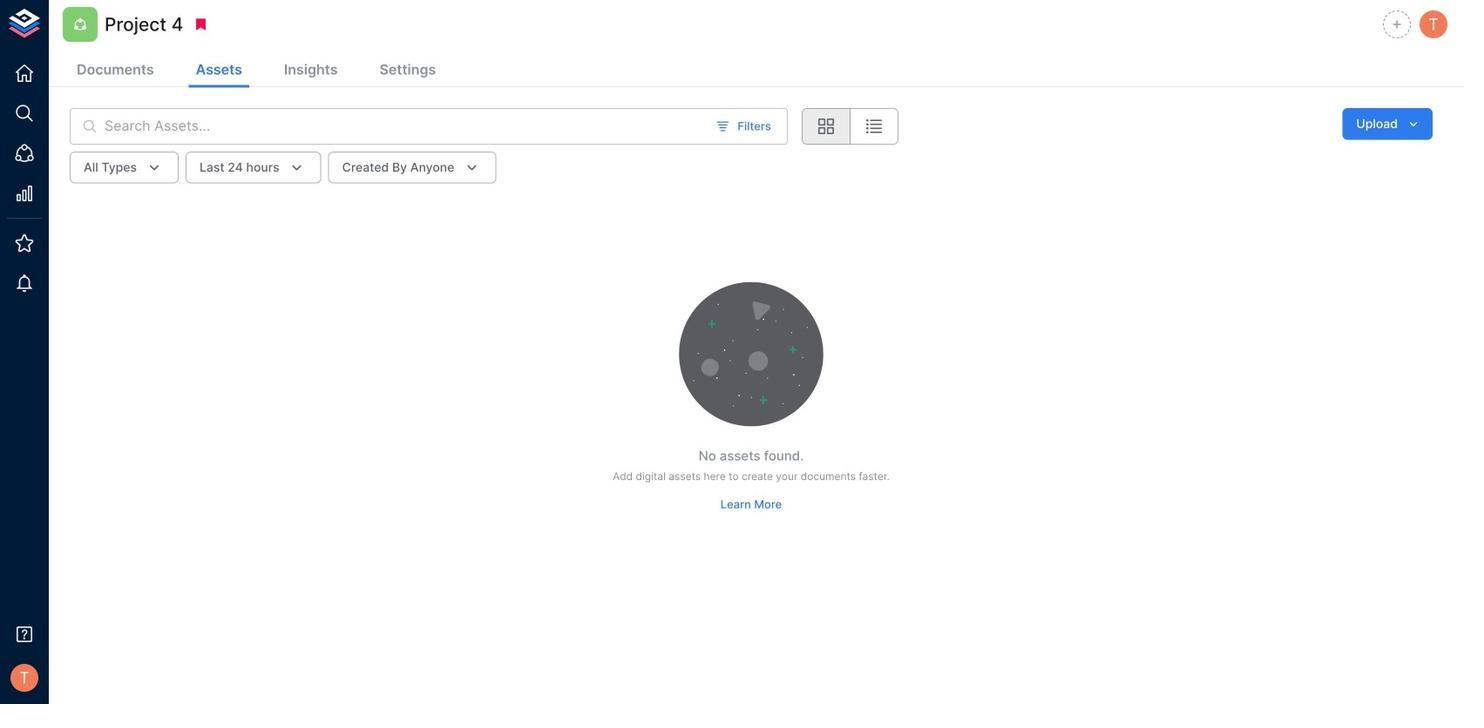 Task type: describe. For each thing, give the bounding box(es) containing it.
remove bookmark image
[[193, 17, 209, 32]]



Task type: locate. For each thing, give the bounding box(es) containing it.
group
[[802, 108, 898, 145]]

Search Assets... text field
[[105, 108, 705, 145]]



Task type: vqa. For each thing, say whether or not it's contained in the screenshot.
GROUP
yes



